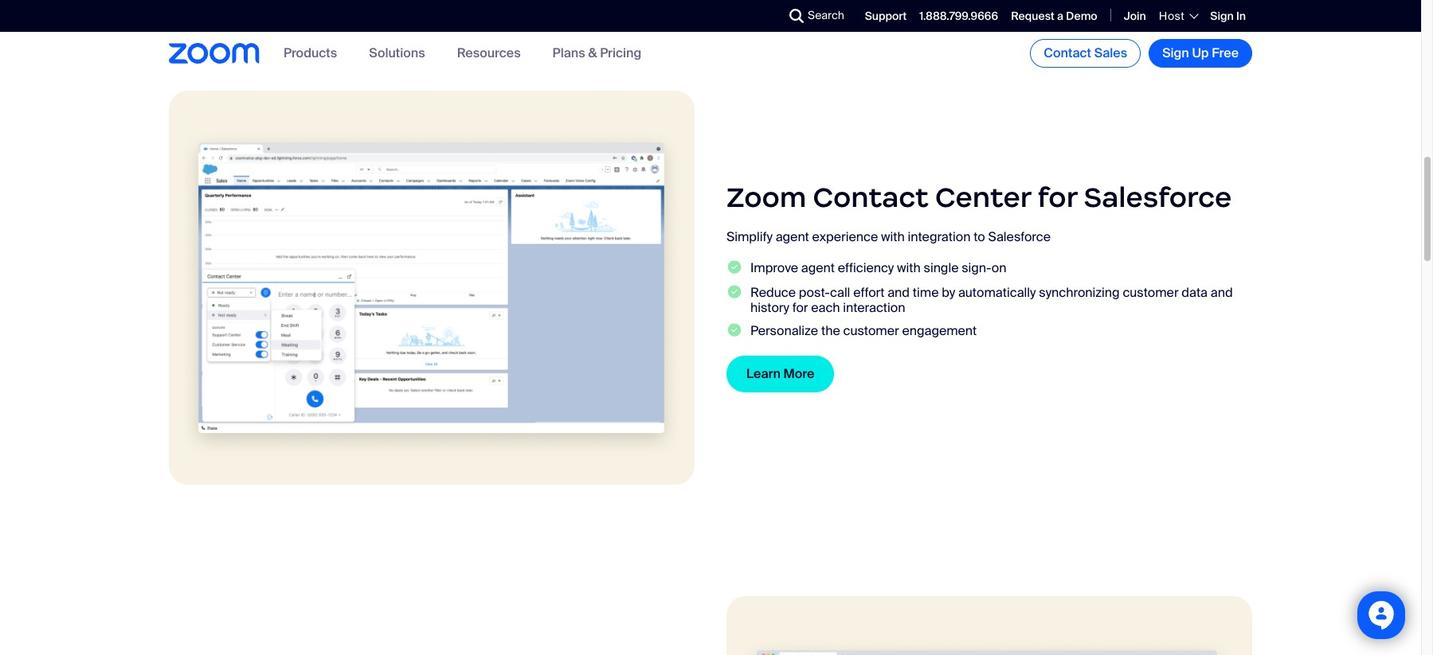 Task type: locate. For each thing, give the bounding box(es) containing it.
1 vertical spatial contact
[[813, 180, 929, 215]]

contact sales
[[1044, 45, 1128, 61]]

1 horizontal spatial customer
[[1123, 284, 1179, 301]]

sign-
[[962, 260, 992, 276]]

1 horizontal spatial salesforce
[[1084, 180, 1232, 215]]

0 horizontal spatial salesforce
[[989, 228, 1051, 245]]

efficiency
[[838, 260, 894, 276]]

with up improve agent efficiency with single sign-on at right
[[881, 228, 905, 245]]

0 horizontal spatial for
[[793, 300, 808, 316]]

0 vertical spatial contact
[[1044, 45, 1092, 61]]

customer down interaction
[[844, 323, 899, 340]]

single
[[924, 260, 959, 276]]

0 vertical spatial sign
[[1211, 9, 1234, 23]]

sign left 'up'
[[1163, 45, 1190, 61]]

contact up simplify agent experience with integration to salesforce
[[813, 180, 929, 215]]

sign up free link
[[1149, 39, 1253, 68]]

up
[[1193, 45, 1209, 61]]

products button
[[284, 45, 337, 62]]

zoom
[[727, 180, 807, 215]]

0 vertical spatial salesforce
[[1084, 180, 1232, 215]]

0 vertical spatial customer
[[1123, 284, 1179, 301]]

each
[[811, 300, 840, 316]]

contact
[[1044, 45, 1092, 61], [813, 180, 929, 215]]

customer
[[1123, 284, 1179, 301], [844, 323, 899, 340]]

saleforce integration image
[[169, 91, 695, 485]]

1 vertical spatial with
[[897, 260, 921, 276]]

interaction
[[843, 300, 906, 316]]

on
[[992, 260, 1007, 276]]

sign for sign up free
[[1163, 45, 1190, 61]]

0 vertical spatial for
[[1038, 180, 1078, 215]]

1 vertical spatial sign
[[1163, 45, 1190, 61]]

for
[[1038, 180, 1078, 215], [793, 300, 808, 316]]

sign in
[[1211, 9, 1246, 23]]

pricing
[[600, 45, 642, 62]]

with for single
[[897, 260, 921, 276]]

for left the each
[[793, 300, 808, 316]]

1 horizontal spatial and
[[1211, 284, 1233, 301]]

agent up improve
[[776, 228, 810, 245]]

join
[[1124, 9, 1147, 23]]

sign up free
[[1163, 45, 1239, 61]]

learn more link
[[727, 356, 835, 393]]

contact down 'a'
[[1044, 45, 1092, 61]]

None search field
[[732, 3, 794, 29]]

1 horizontal spatial for
[[1038, 180, 1078, 215]]

synchronizing
[[1039, 284, 1120, 301]]

0 horizontal spatial customer
[[844, 323, 899, 340]]

0 horizontal spatial and
[[888, 284, 910, 301]]

1 vertical spatial for
[[793, 300, 808, 316]]

1 vertical spatial customer
[[844, 323, 899, 340]]

search image
[[790, 9, 804, 23], [790, 9, 804, 23]]

effort
[[854, 284, 885, 301]]

sign
[[1211, 9, 1234, 23], [1163, 45, 1190, 61]]

with up time
[[897, 260, 921, 276]]

and left time
[[888, 284, 910, 301]]

1 vertical spatial salesforce
[[989, 228, 1051, 245]]

resources button
[[457, 45, 521, 62]]

1 horizontal spatial sign
[[1211, 9, 1234, 23]]

and
[[888, 284, 910, 301], [1211, 284, 1233, 301]]

engagement
[[902, 323, 977, 340]]

salesforce
[[1084, 180, 1232, 215], [989, 228, 1051, 245]]

and right data
[[1211, 284, 1233, 301]]

solutions
[[369, 45, 425, 62]]

solutions button
[[369, 45, 425, 62]]

for inside reduce post-call effort and time by automatically synchronizing customer data and history for each interaction
[[793, 300, 808, 316]]

agent up post-
[[802, 260, 835, 276]]

center
[[936, 180, 1032, 215]]

customer left data
[[1123, 284, 1179, 301]]

0 vertical spatial agent
[[776, 228, 810, 245]]

0 horizontal spatial contact
[[813, 180, 929, 215]]

with
[[881, 228, 905, 245], [897, 260, 921, 276]]

1 vertical spatial agent
[[802, 260, 835, 276]]

0 vertical spatial with
[[881, 228, 905, 245]]

for right center
[[1038, 180, 1078, 215]]

0 horizontal spatial sign
[[1163, 45, 1190, 61]]

sign left in
[[1211, 9, 1234, 23]]

agent
[[776, 228, 810, 245], [802, 260, 835, 276]]

data
[[1182, 284, 1208, 301]]



Task type: vqa. For each thing, say whether or not it's contained in the screenshot.
3
no



Task type: describe. For each thing, give the bounding box(es) containing it.
in
[[1237, 9, 1246, 23]]

to
[[974, 228, 986, 245]]

a
[[1058, 9, 1064, 23]]

reduce
[[751, 284, 796, 301]]

products
[[284, 45, 337, 62]]

post-
[[799, 284, 830, 301]]

sales
[[1095, 45, 1128, 61]]

with for integration
[[881, 228, 905, 245]]

resources
[[457, 45, 521, 62]]

agent for simplify
[[776, 228, 810, 245]]

request
[[1011, 9, 1055, 23]]

support link
[[865, 9, 907, 23]]

improve
[[751, 260, 799, 276]]

demo
[[1066, 9, 1098, 23]]

2 and from the left
[[1211, 284, 1233, 301]]

join link
[[1124, 9, 1147, 23]]

contact sales link
[[1031, 39, 1141, 68]]

1.888.799.9666 link
[[920, 9, 999, 23]]

free
[[1212, 45, 1239, 61]]

time
[[913, 284, 939, 301]]

sign for sign in
[[1211, 9, 1234, 23]]

request a demo
[[1011, 9, 1098, 23]]

customer inside reduce post-call effort and time by automatically synchronizing customer data and history for each interaction
[[1123, 284, 1179, 301]]

simplify agent experience with integration to salesforce
[[727, 228, 1051, 245]]

support
[[865, 9, 907, 23]]

automatically
[[959, 284, 1036, 301]]

agent for improve
[[802, 260, 835, 276]]

integration
[[908, 228, 971, 245]]

host button
[[1159, 9, 1198, 23]]

experience
[[813, 228, 878, 245]]

the
[[822, 323, 841, 340]]

personalize
[[751, 323, 819, 340]]

reduce post-call effort and time by automatically synchronizing customer data and history for each interaction
[[751, 284, 1233, 316]]

plans
[[553, 45, 585, 62]]

plans & pricing
[[553, 45, 642, 62]]

personalize the customer engagement
[[751, 323, 977, 340]]

zoom contact center for salesforce
[[727, 180, 1232, 215]]

by
[[942, 284, 956, 301]]

more
[[784, 366, 815, 383]]

&
[[588, 45, 597, 62]]

plans & pricing link
[[553, 45, 642, 62]]

1 and from the left
[[888, 284, 910, 301]]

zoom logo image
[[169, 43, 260, 64]]

simplify
[[727, 228, 773, 245]]

learn more
[[747, 366, 815, 383]]

call
[[830, 284, 851, 301]]

request a demo link
[[1011, 9, 1098, 23]]

1.888.799.9666
[[920, 9, 999, 23]]

sign in link
[[1211, 9, 1246, 23]]

history
[[751, 300, 790, 316]]

search
[[808, 8, 845, 22]]

1 horizontal spatial contact
[[1044, 45, 1092, 61]]

host
[[1159, 9, 1185, 23]]

learn
[[747, 366, 781, 383]]

improve agent efficiency with single sign-on
[[751, 260, 1007, 276]]



